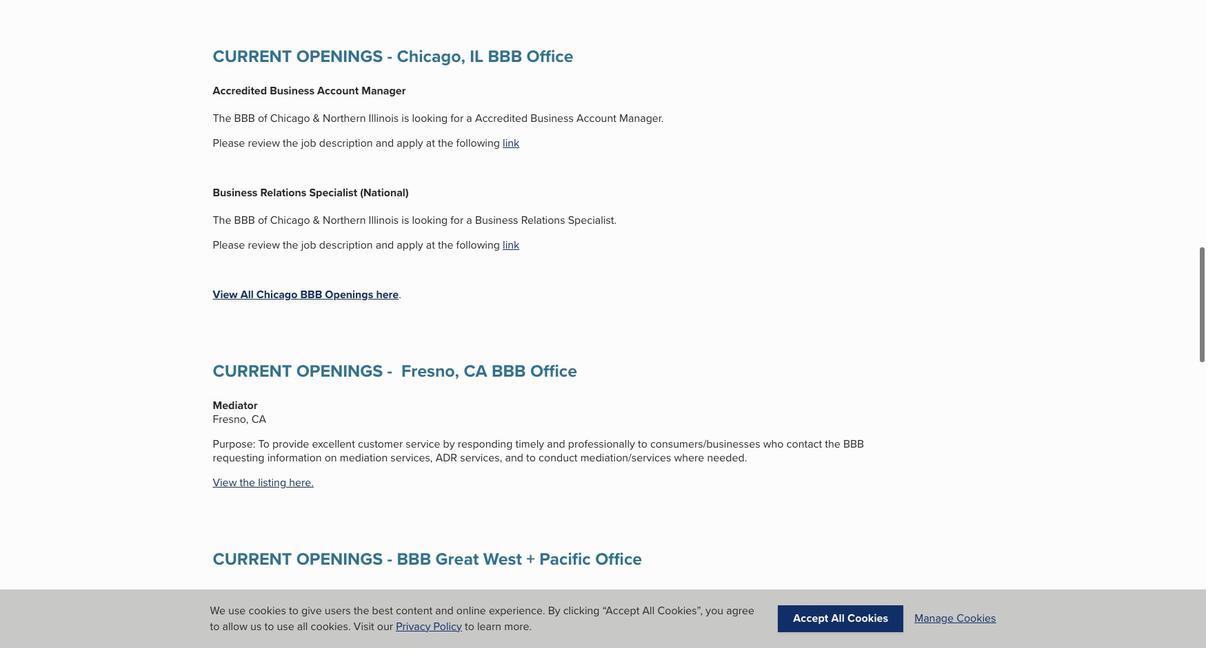 Task type: describe. For each thing, give the bounding box(es) containing it.
current for current openings - chicago, il bbb office
[[213, 43, 292, 69]]

0 vertical spatial west
[[483, 547, 522, 573]]

2 description from the top
[[319, 237, 373, 253]]

1 link link from the top
[[503, 135, 519, 151]]

manage cookies
[[915, 611, 996, 627]]

to left "conduct"
[[526, 451, 536, 466]]

service
[[406, 437, 440, 453]]

manage cookies button
[[915, 611, 996, 627]]

oregon,
[[688, 587, 728, 602]]

"accept
[[602, 604, 640, 619]]

1 horizontal spatial .
[[513, 611, 516, 627]]

more.
[[504, 619, 532, 635]]

fresno, inside "mediator fresno, ca"
[[213, 412, 249, 428]]

il
[[470, 43, 483, 69]]

2 vertical spatial chicago
[[256, 287, 297, 303]]

0 horizontal spatial use
[[228, 604, 246, 619]]

bbb inside purpose: to provide excellent customer service by responding timely and professionally to consumers/businesses who contact the bbb requesting information on mediation services, adr services, and to conduct mediation/services where needed.
[[843, 437, 864, 453]]

to left learn
[[465, 619, 474, 635]]

northern for specialist
[[323, 212, 366, 228]]

consumers/businesses
[[650, 437, 760, 453]]

interested
[[213, 611, 262, 627]]

and up accept
[[790, 587, 809, 602]]

northern for account
[[323, 110, 366, 126]]

1 vertical spatial account
[[577, 110, 616, 126]]

requesting
[[213, 451, 264, 466]]

we use cookies to give users the best content and online experience. by clicking "accept all cookies", you agree to allow us to use all cookies. visit our
[[210, 604, 754, 635]]

timely
[[515, 437, 544, 453]]

0 vertical spatial view
[[213, 475, 237, 491]]

privacy policy to learn more.
[[396, 619, 532, 635]]

1 vertical spatial view
[[362, 611, 386, 627]]

0 horizontal spatial our
[[311, 611, 327, 627]]

2 services, from the left
[[460, 451, 502, 466]]

apply for 1st link link from the top of the page
[[397, 135, 423, 151]]

- for great
[[387, 547, 392, 573]]

0 vertical spatial here
[[376, 287, 399, 303]]

joining
[[276, 611, 308, 627]]

the for the bbb of chicago & northern illinois is looking for a accredited business account manager.
[[213, 110, 231, 126]]

customer
[[358, 437, 403, 453]]

manager.
[[619, 110, 664, 126]]

1 vertical spatial +
[[293, 587, 298, 602]]

a for business
[[466, 212, 472, 228]]

and up (national) at the left of page
[[376, 135, 394, 151]]

and down the bbb of chicago & northern illinois is looking for a business relations specialist.
[[376, 237, 394, 253]]

1 description from the top
[[319, 135, 373, 151]]

privacy
[[396, 619, 431, 635]]

wyoming.
[[854, 587, 902, 602]]

current openings -  fresno, ca bbb office
[[213, 359, 577, 384]]

excellent
[[312, 437, 355, 453]]

agree
[[726, 604, 754, 619]]

serves
[[335, 587, 367, 602]]

2 vertical spatial job
[[426, 611, 441, 627]]

0 vertical spatial great
[[436, 547, 479, 573]]

here.
[[289, 475, 314, 491]]

and left "conduct"
[[505, 451, 523, 466]]

1 cookies from the left
[[848, 611, 888, 627]]

cookies.
[[311, 619, 351, 635]]

1 horizontal spatial here
[[491, 611, 513, 627]]

to right "professionally"
[[638, 437, 647, 453]]

purpose: to provide excellent customer service by responding timely and professionally to consumers/businesses who contact the bbb requesting information on mediation services, adr services, and to conduct mediation/services where needed.
[[213, 437, 864, 466]]

allow
[[222, 619, 248, 635]]

1 vertical spatial accredited
[[475, 110, 528, 126]]

1 services, from the left
[[391, 451, 433, 466]]

0 vertical spatial relations
[[260, 185, 306, 201]]

contact
[[787, 437, 822, 453]]

1 horizontal spatial pacific
[[539, 547, 591, 573]]

view the listing here.
[[213, 475, 314, 491]]

1 horizontal spatial in
[[434, 587, 442, 602]]

job for 1st link link from the top of the page
[[301, 135, 316, 151]]

we
[[210, 604, 225, 619]]

0 vertical spatial accredited
[[213, 83, 267, 99]]

at for 2nd link link from the top of the page
[[426, 237, 435, 253]]

specialist
[[309, 185, 357, 201]]

the bbb of chicago & northern illinois is looking for a accredited business account manager.
[[213, 110, 667, 126]]

apply for 2nd link link from the top of the page
[[397, 237, 423, 253]]

purpose:
[[213, 437, 255, 453]]

cookies
[[249, 604, 286, 619]]

current
[[388, 611, 423, 627]]

content
[[396, 604, 432, 619]]

western
[[812, 587, 851, 602]]

accept all cookies
[[793, 611, 888, 627]]

and inside the we use cookies to give users the best content and online experience. by clicking "accept all cookies", you agree to allow us to use all cookies. visit our
[[435, 604, 454, 619]]

current for current openings - bbb great west + pacific office
[[213, 547, 292, 573]]

0 vertical spatial +
[[526, 547, 535, 573]]

please for 2nd link link from the top of the page
[[213, 237, 245, 253]]

all
[[297, 619, 308, 635]]

you
[[706, 604, 723, 619]]

accept all cookies button
[[778, 606, 903, 633]]

please review the job description and apply at the following link for 2nd link link from the top of the page
[[213, 237, 519, 253]]

the inside the we use cookies to give users the best content and online experience. by clicking "accept all cookies", you agree to allow us to use all cookies. visit our
[[354, 604, 369, 619]]

alaska,
[[445, 587, 480, 602]]

to left give
[[289, 604, 299, 619]]

mediator fresno, ca
[[213, 398, 266, 428]]

following for 1st link link from the top of the page
[[456, 135, 500, 151]]

openings
[[325, 287, 373, 303]]

illinois for (national)
[[369, 212, 399, 228]]

montana,
[[641, 587, 686, 602]]

clicking
[[563, 604, 600, 619]]

online
[[456, 604, 486, 619]]

current openings - chicago, il bbb office
[[213, 43, 573, 69]]

current openings - bbb great west + pacific office
[[213, 547, 642, 573]]

to right us on the bottom of the page
[[264, 619, 274, 635]]

bbb great west + pacific serves communities in alaska, central colorado, hawaii, idaho, montana, oregon, washington and western wyoming.
[[213, 587, 902, 602]]

by
[[443, 437, 455, 453]]

needed.
[[707, 451, 747, 466]]

where
[[674, 451, 704, 466]]

best
[[372, 604, 393, 619]]

policy
[[433, 619, 462, 635]]

the left listing
[[240, 475, 255, 491]]

please review the job description and apply at the following link for 1st link link from the top of the page
[[213, 135, 519, 151]]

manager
[[361, 83, 406, 99]]

for for business
[[450, 212, 464, 228]]

hawaii,
[[570, 587, 605, 602]]

on
[[325, 451, 337, 466]]

0 vertical spatial ca
[[464, 359, 487, 384]]

the bbb of chicago & northern illinois is looking for a business relations specialist.
[[213, 212, 619, 228]]

communities
[[370, 587, 431, 602]]

0 vertical spatial account
[[317, 83, 359, 99]]

learn
[[477, 619, 501, 635]]

mediation
[[340, 451, 388, 466]]

adr
[[436, 451, 457, 466]]

looking for business relations specialist (national)
[[412, 212, 448, 228]]

experience.
[[489, 604, 545, 619]]

view the listing here. link
[[213, 475, 314, 491]]

our inside the we use cookies to give users the best content and online experience. by clicking "accept all cookies", you agree to allow us to use all cookies. visit our
[[377, 619, 393, 635]]

at for 1st link link from the top of the page
[[426, 135, 435, 151]]



Task type: locate. For each thing, give the bounding box(es) containing it.
0 horizontal spatial pacific
[[301, 587, 332, 602]]

business
[[270, 83, 314, 99], [531, 110, 574, 126], [213, 185, 257, 201], [475, 212, 518, 228]]

1 vertical spatial please
[[213, 237, 245, 253]]

2 link link from the top
[[503, 237, 519, 253]]

0 horizontal spatial services,
[[391, 451, 433, 466]]

1 horizontal spatial great
[[436, 547, 479, 573]]

1 link from the top
[[503, 135, 519, 151]]

business relations specialist (national)
[[213, 185, 409, 201]]

- for fresno,
[[387, 359, 392, 384]]

2 at from the top
[[426, 237, 435, 253]]

the inside purpose: to provide excellent customer service by responding timely and professionally to consumers/businesses who contact the bbb requesting information on mediation services, adr services, and to conduct mediation/services where needed.
[[825, 437, 840, 453]]

view
[[213, 475, 237, 491], [362, 611, 386, 627]]

services, right adr
[[460, 451, 502, 466]]

link
[[503, 135, 519, 151], [503, 237, 519, 253]]

our right the visit
[[377, 619, 393, 635]]

1 vertical spatial for
[[450, 212, 464, 228]]

2 vertical spatial -
[[387, 547, 392, 573]]

2 please review the job description and apply at the following link from the top
[[213, 237, 519, 253]]

great
[[436, 547, 479, 573], [236, 587, 263, 602]]

west up central
[[483, 547, 522, 573]]

0 vertical spatial looking
[[412, 110, 448, 126]]

provide
[[272, 437, 309, 453]]

relations left specialist
[[260, 185, 306, 201]]

1 horizontal spatial view
[[362, 611, 386, 627]]

1 vertical spatial fresno,
[[213, 412, 249, 428]]

cookies",
[[657, 604, 703, 619]]

0 vertical spatial please review the job description and apply at the following link
[[213, 135, 519, 151]]

looking
[[412, 110, 448, 126], [412, 212, 448, 228]]

1 vertical spatial relations
[[521, 212, 565, 228]]

northern down accredited business account manager
[[323, 110, 366, 126]]

2 - from the top
[[387, 359, 392, 384]]

& down accredited business account manager
[[313, 110, 320, 126]]

of down business relations specialist (national)
[[258, 212, 267, 228]]

1 vertical spatial job
[[301, 237, 316, 253]]

2 for from the top
[[450, 212, 464, 228]]

accept
[[793, 611, 828, 627]]

0 vertical spatial the
[[213, 110, 231, 126]]

review up business relations specialist (national)
[[248, 135, 280, 151]]

account left manager
[[317, 83, 359, 99]]

description up specialist
[[319, 135, 373, 151]]

here right openings
[[376, 287, 399, 303]]

accredited business account manager
[[213, 83, 406, 99]]

+ up joining
[[293, 587, 298, 602]]

us
[[250, 619, 262, 635]]

please review the job description and apply at the following link
[[213, 135, 519, 151], [213, 237, 519, 253]]

1 vertical spatial the
[[213, 212, 231, 228]]

conduct
[[539, 451, 578, 466]]

2 review from the top
[[248, 237, 280, 253]]

1 - from the top
[[387, 43, 392, 69]]

2 following from the top
[[456, 237, 500, 253]]

fresno,
[[401, 359, 459, 384], [213, 412, 249, 428]]

ca inside "mediator fresno, ca"
[[251, 412, 266, 428]]

0 vertical spatial fresno,
[[401, 359, 459, 384]]

apply
[[397, 135, 423, 151], [397, 237, 423, 253]]

illinois down manager
[[369, 110, 399, 126]]

apply down 'the bbb of chicago & northern illinois is looking for a accredited business account manager.'
[[397, 135, 423, 151]]

1 horizontal spatial all
[[831, 611, 845, 627]]

1 vertical spatial northern
[[323, 212, 366, 228]]

2 apply from the top
[[397, 237, 423, 253]]

colorado,
[[520, 587, 567, 602]]

0 horizontal spatial great
[[236, 587, 263, 602]]

2 vertical spatial openings
[[296, 547, 383, 573]]

of for business
[[258, 212, 267, 228]]

1 vertical spatial following
[[456, 237, 500, 253]]

2 vertical spatial current
[[213, 547, 292, 573]]

review
[[248, 135, 280, 151], [248, 237, 280, 253]]

a
[[466, 110, 472, 126], [466, 212, 472, 228]]

visit
[[354, 619, 374, 635]]

privacy policy link
[[396, 619, 462, 635]]

northern
[[323, 110, 366, 126], [323, 212, 366, 228]]

1 review from the top
[[248, 135, 280, 151]]

. right learn
[[513, 611, 516, 627]]

use
[[228, 604, 246, 619], [277, 619, 294, 635]]

0 horizontal spatial account
[[317, 83, 359, 99]]

review for 1st link link from the top of the page
[[248, 135, 280, 151]]

account left manager.
[[577, 110, 616, 126]]

the up business relations specialist (national)
[[283, 135, 298, 151]]

3 openings from the top
[[296, 547, 383, 573]]

2 a from the top
[[466, 212, 472, 228]]

job for 2nd link link from the top of the page
[[301, 237, 316, 253]]

is down (national) at the left of page
[[402, 212, 409, 228]]

responding
[[458, 437, 513, 453]]

current
[[213, 43, 292, 69], [213, 359, 292, 384], [213, 547, 292, 573]]

2 please from the top
[[213, 237, 245, 253]]

who
[[763, 437, 784, 453]]

the down serves
[[354, 604, 369, 619]]

0 vertical spatial apply
[[397, 135, 423, 151]]

1 horizontal spatial ca
[[464, 359, 487, 384]]

give
[[301, 604, 322, 619]]

following for 2nd link link from the top of the page
[[456, 237, 500, 253]]

view all
[[213, 287, 254, 303]]

0 vertical spatial in
[[434, 587, 442, 602]]

of down accredited business account manager
[[258, 110, 267, 126]]

0 vertical spatial &
[[313, 110, 320, 126]]

2 vertical spatial office
[[595, 547, 642, 573]]

relations left specialist.
[[521, 212, 565, 228]]

of for accredited
[[258, 110, 267, 126]]

information
[[267, 451, 322, 466]]

all down montana,
[[642, 604, 655, 619]]

0 horizontal spatial all
[[642, 604, 655, 619]]

job
[[301, 135, 316, 151], [301, 237, 316, 253], [426, 611, 441, 627]]

and right timely
[[547, 437, 565, 453]]

1 illinois from the top
[[369, 110, 399, 126]]

2 of from the top
[[258, 212, 267, 228]]

great up cookies
[[236, 587, 263, 602]]

2 the from the top
[[213, 212, 231, 228]]

professionally
[[568, 437, 635, 453]]

1 a from the top
[[466, 110, 472, 126]]

review up view all
[[248, 237, 280, 253]]

1 please review the job description and apply at the following link from the top
[[213, 135, 519, 151]]

chicago for business
[[270, 110, 310, 126]]

1 vertical spatial chicago
[[270, 212, 310, 228]]

1 vertical spatial office
[[530, 359, 577, 384]]

1 vertical spatial &
[[313, 212, 320, 228]]

& down business relations specialist (national)
[[313, 212, 320, 228]]

1 is from the top
[[402, 110, 409, 126]]

2 current from the top
[[213, 359, 292, 384]]

1 & from the top
[[313, 110, 320, 126]]

use right we at the left
[[228, 604, 246, 619]]

team?
[[330, 611, 359, 627]]

2 northern from the top
[[323, 212, 366, 228]]

1 vertical spatial description
[[319, 237, 373, 253]]

please review the job description and apply at the following link up openings
[[213, 237, 519, 253]]

pacific
[[539, 547, 591, 573], [301, 587, 332, 602]]

0 horizontal spatial ca
[[251, 412, 266, 428]]

current up cookies
[[213, 547, 292, 573]]

mediation/services
[[580, 451, 671, 466]]

.
[[399, 287, 401, 303], [513, 611, 516, 627]]

the
[[283, 135, 298, 151], [438, 135, 453, 151], [283, 237, 298, 253], [438, 237, 453, 253], [825, 437, 840, 453], [240, 475, 255, 491], [354, 604, 369, 619]]

1 openings from the top
[[296, 43, 383, 69]]

1 vertical spatial ca
[[251, 412, 266, 428]]

1 for from the top
[[450, 110, 464, 126]]

view down requesting
[[213, 475, 237, 491]]

the
[[213, 110, 231, 126], [213, 212, 231, 228]]

all down western
[[831, 611, 845, 627]]

1 vertical spatial openings
[[296, 359, 383, 384]]

1 apply from the top
[[397, 135, 423, 151]]

1 horizontal spatial use
[[277, 619, 294, 635]]

1 current from the top
[[213, 43, 292, 69]]

0 vertical spatial for
[[450, 110, 464, 126]]

interested in joining our team? view current job openings here .
[[213, 611, 516, 627]]

1 vertical spatial link link
[[503, 237, 519, 253]]

+
[[526, 547, 535, 573], [293, 587, 298, 602]]

apply down the bbb of chicago & northern illinois is looking for a business relations specialist.
[[397, 237, 423, 253]]

0 vertical spatial job
[[301, 135, 316, 151]]

2 & from the top
[[313, 212, 320, 228]]

0 vertical spatial link link
[[503, 135, 519, 151]]

illinois for manager
[[369, 110, 399, 126]]

& for specialist
[[313, 212, 320, 228]]

1 vertical spatial .
[[513, 611, 516, 627]]

0 vertical spatial review
[[248, 135, 280, 151]]

and
[[376, 135, 394, 151], [376, 237, 394, 253], [547, 437, 565, 453], [505, 451, 523, 466], [790, 587, 809, 602], [435, 604, 454, 619]]

0 horizontal spatial in
[[265, 611, 273, 627]]

to left allow
[[210, 619, 220, 635]]

0 horizontal spatial +
[[293, 587, 298, 602]]

2 illinois from the top
[[369, 212, 399, 228]]

0 vertical spatial pacific
[[539, 547, 591, 573]]

at down 'the bbb of chicago & northern illinois is looking for a accredited business account manager.'
[[426, 135, 435, 151]]

pacific up bbb great west + pacific serves communities in alaska, central colorado, hawaii, idaho, montana, oregon, washington and western wyoming.
[[539, 547, 591, 573]]

1 vertical spatial looking
[[412, 212, 448, 228]]

in
[[434, 587, 442, 602], [265, 611, 273, 627]]

openings
[[296, 43, 383, 69], [296, 359, 383, 384], [296, 547, 383, 573]]

1 vertical spatial pacific
[[301, 587, 332, 602]]

+ up colorado,
[[526, 547, 535, 573]]

at
[[426, 135, 435, 151], [426, 237, 435, 253]]

openings for fresno,
[[296, 359, 383, 384]]

0 horizontal spatial fresno,
[[213, 412, 249, 428]]

1 horizontal spatial west
[[483, 547, 522, 573]]

a for accredited
[[466, 110, 472, 126]]

is for manager
[[402, 110, 409, 126]]

all inside button
[[831, 611, 845, 627]]

pacific up give
[[301, 587, 332, 602]]

0 vertical spatial office
[[527, 43, 573, 69]]

view all chicago bbb openings here link
[[213, 287, 399, 303]]

following down the bbb of chicago & northern illinois is looking for a business relations specialist.
[[456, 237, 500, 253]]

1 horizontal spatial services,
[[460, 451, 502, 466]]

openings
[[444, 611, 489, 627]]

1 looking from the top
[[412, 110, 448, 126]]

-
[[387, 43, 392, 69], [387, 359, 392, 384], [387, 547, 392, 573]]

cookies right manage
[[957, 611, 996, 627]]

1 vertical spatial illinois
[[369, 212, 399, 228]]

by
[[548, 604, 560, 619]]

chicago right view all
[[256, 287, 297, 303]]

view current job openings here link
[[362, 611, 513, 627]]

0 vertical spatial current
[[213, 43, 292, 69]]

- for chicago,
[[387, 43, 392, 69]]

chicago for relations
[[270, 212, 310, 228]]

mediator
[[213, 398, 258, 414]]

0 horizontal spatial cookies
[[848, 611, 888, 627]]

illinois down (national) at the left of page
[[369, 212, 399, 228]]

manage
[[915, 611, 954, 627]]

2 link from the top
[[503, 237, 519, 253]]

west up cookies
[[266, 587, 290, 602]]

0 vertical spatial description
[[319, 135, 373, 151]]

view all chicago bbb openings here .
[[213, 287, 401, 303]]

0 vertical spatial a
[[466, 110, 472, 126]]

northern down specialist
[[323, 212, 366, 228]]

0 vertical spatial at
[[426, 135, 435, 151]]

0 horizontal spatial .
[[399, 287, 401, 303]]

1 horizontal spatial relations
[[521, 212, 565, 228]]

services,
[[391, 451, 433, 466], [460, 451, 502, 466]]

0 horizontal spatial west
[[266, 587, 290, 602]]

listing
[[258, 475, 286, 491]]

1 following from the top
[[456, 135, 500, 151]]

3 current from the top
[[213, 547, 292, 573]]

1 vertical spatial great
[[236, 587, 263, 602]]

in left alaska,
[[434, 587, 442, 602]]

cookies down wyoming.
[[848, 611, 888, 627]]

0 horizontal spatial view
[[213, 475, 237, 491]]

following down 'the bbb of chicago & northern illinois is looking for a accredited business account manager.'
[[456, 135, 500, 151]]

1 at from the top
[[426, 135, 435, 151]]

1 vertical spatial in
[[265, 611, 273, 627]]

chicago down accredited business account manager
[[270, 110, 310, 126]]

the right the contact
[[825, 437, 840, 453]]

illinois
[[369, 110, 399, 126], [369, 212, 399, 228]]

1 horizontal spatial accredited
[[475, 110, 528, 126]]

account
[[317, 83, 359, 99], [577, 110, 616, 126]]

1 horizontal spatial cookies
[[957, 611, 996, 627]]

the down the bbb of chicago & northern illinois is looking for a business relations specialist.
[[438, 237, 453, 253]]

view right team?
[[362, 611, 386, 627]]

use left all
[[277, 619, 294, 635]]

washington
[[731, 587, 788, 602]]

here down central
[[491, 611, 513, 627]]

1 vertical spatial -
[[387, 359, 392, 384]]

1 vertical spatial please review the job description and apply at the following link
[[213, 237, 519, 253]]

our right all
[[311, 611, 327, 627]]

review for 2nd link link from the top of the page
[[248, 237, 280, 253]]

and down alaska,
[[435, 604, 454, 619]]

the down 'the bbb of chicago & northern illinois is looking for a accredited business account manager.'
[[438, 135, 453, 151]]

1 of from the top
[[258, 110, 267, 126]]

bbb
[[488, 43, 522, 69], [234, 110, 255, 126], [234, 212, 255, 228], [300, 287, 322, 303], [492, 359, 526, 384], [843, 437, 864, 453], [213, 587, 234, 602]]

link for 2nd link link from the top of the page
[[503, 237, 519, 253]]

here
[[376, 287, 399, 303], [491, 611, 513, 627]]

. right openings
[[399, 287, 401, 303]]

2 looking from the top
[[412, 212, 448, 228]]

3 - from the top
[[387, 547, 392, 573]]

chicago down business relations specialist (national)
[[270, 212, 310, 228]]

2 openings from the top
[[296, 359, 383, 384]]

specialist.
[[568, 212, 617, 228]]

current for current openings -  fresno, ca bbb office
[[213, 359, 292, 384]]

link for 1st link link from the top of the page
[[503, 135, 519, 151]]

users
[[325, 604, 351, 619]]

office for current openings - chicago, il bbb office
[[527, 43, 573, 69]]

0 vertical spatial .
[[399, 287, 401, 303]]

1 horizontal spatial our
[[377, 619, 393, 635]]

1 vertical spatial west
[[266, 587, 290, 602]]

is down manager
[[402, 110, 409, 126]]

looking for accredited business account manager
[[412, 110, 448, 126]]

1 vertical spatial at
[[426, 237, 435, 253]]

0 horizontal spatial accredited
[[213, 83, 267, 99]]

1 horizontal spatial fresno,
[[401, 359, 459, 384]]

0 vertical spatial -
[[387, 43, 392, 69]]

1 please from the top
[[213, 135, 245, 151]]

(national)
[[360, 185, 409, 201]]

idaho,
[[608, 587, 638, 602]]

all inside the we use cookies to give users the best content and online experience. by clicking "accept all cookies", you agree to allow us to use all cookies. visit our
[[642, 604, 655, 619]]

2 cookies from the left
[[957, 611, 996, 627]]

our
[[311, 611, 327, 627], [377, 619, 393, 635]]

1 vertical spatial current
[[213, 359, 292, 384]]

description up openings
[[319, 237, 373, 253]]

the up view all chicago bbb openings here link
[[283, 237, 298, 253]]

please review the job description and apply at the following link up (national) at the left of page
[[213, 135, 519, 151]]

current up mediator
[[213, 359, 292, 384]]

office for current openings -  fresno, ca bbb office
[[530, 359, 577, 384]]

chicago,
[[397, 43, 465, 69]]

for for accredited
[[450, 110, 464, 126]]

1 the from the top
[[213, 110, 231, 126]]

1 vertical spatial here
[[491, 611, 513, 627]]

is for (national)
[[402, 212, 409, 228]]

in right us on the bottom of the page
[[265, 611, 273, 627]]

the for the bbb of chicago & northern illinois is looking for a business relations specialist.
[[213, 212, 231, 228]]

1 northern from the top
[[323, 110, 366, 126]]

1 vertical spatial apply
[[397, 237, 423, 253]]

openings for great
[[296, 547, 383, 573]]

2 is from the top
[[402, 212, 409, 228]]

& for account
[[313, 110, 320, 126]]

services, left adr
[[391, 451, 433, 466]]

0 vertical spatial illinois
[[369, 110, 399, 126]]

1 vertical spatial link
[[503, 237, 519, 253]]

0 horizontal spatial here
[[376, 287, 399, 303]]

great up alaska,
[[436, 547, 479, 573]]

at down the bbb of chicago & northern illinois is looking for a business relations specialist.
[[426, 237, 435, 253]]

cookies
[[848, 611, 888, 627], [957, 611, 996, 627]]

central
[[483, 587, 518, 602]]

&
[[313, 110, 320, 126], [313, 212, 320, 228]]

0 vertical spatial following
[[456, 135, 500, 151]]

to
[[258, 437, 270, 453]]

please for 1st link link from the top of the page
[[213, 135, 245, 151]]

west
[[483, 547, 522, 573], [266, 587, 290, 602]]

current up accredited business account manager
[[213, 43, 292, 69]]

openings for chicago,
[[296, 43, 383, 69]]

0 vertical spatial openings
[[296, 43, 383, 69]]

0 horizontal spatial relations
[[260, 185, 306, 201]]



Task type: vqa. For each thing, say whether or not it's contained in the screenshot.
0 inside Customer Reviews This business has 0 reviews
no



